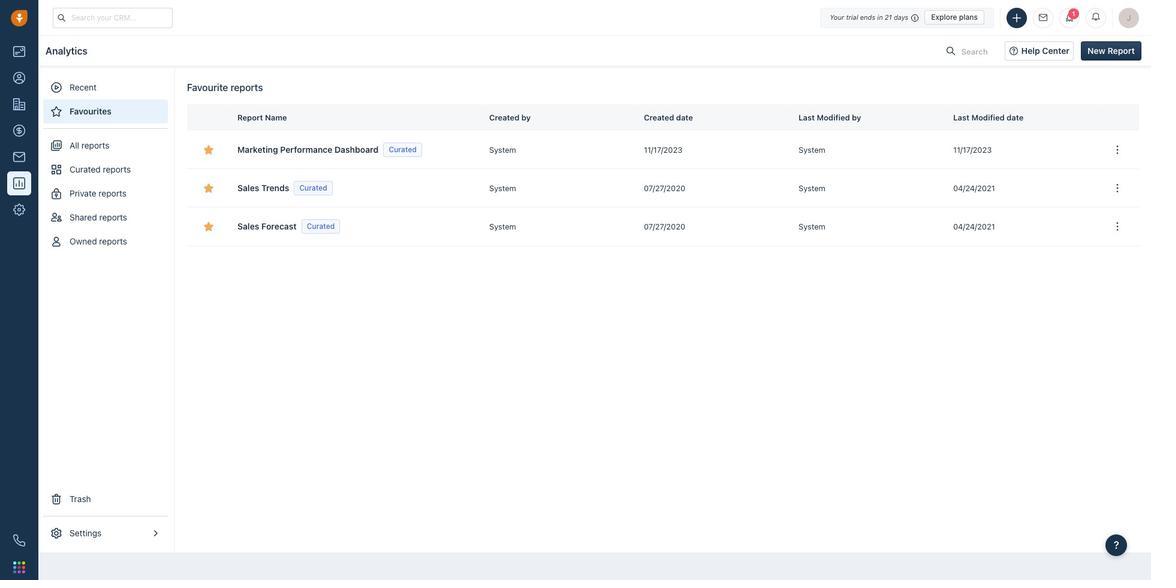 Task type: locate. For each thing, give the bounding box(es) containing it.
trial
[[846, 13, 858, 21]]

explore
[[931, 13, 957, 22]]

1 link
[[1059, 7, 1080, 28]]

your
[[830, 13, 844, 21]]

Search your CRM... text field
[[53, 7, 173, 28]]

in
[[877, 13, 883, 21]]

plans
[[959, 13, 978, 22]]

explore plans link
[[925, 10, 984, 25]]

ends
[[860, 13, 875, 21]]

your trial ends in 21 days
[[830, 13, 908, 21]]



Task type: describe. For each thing, give the bounding box(es) containing it.
freshworks switcher image
[[13, 562, 25, 574]]

days
[[894, 13, 908, 21]]

1
[[1072, 10, 1076, 17]]

explore plans
[[931, 13, 978, 22]]

21
[[885, 13, 892, 21]]

phone element
[[7, 529, 31, 553]]

phone image
[[13, 535, 25, 547]]



Task type: vqa. For each thing, say whether or not it's contained in the screenshot.
trial
yes



